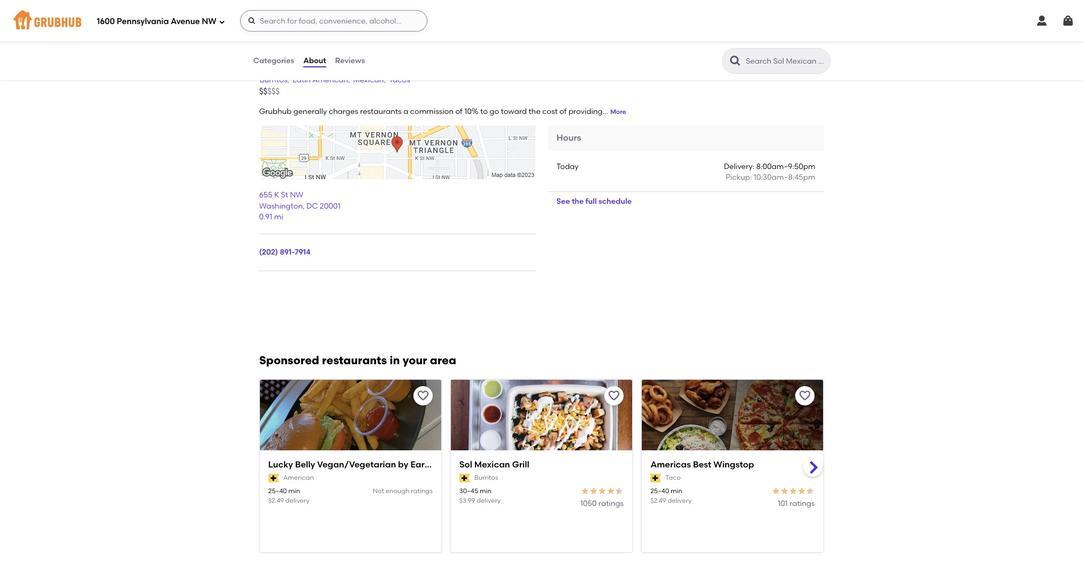 Task type: locate. For each thing, give the bounding box(es) containing it.
$2.49
[[268, 497, 284, 504], [650, 497, 666, 504]]

$2.49 down taco
[[650, 497, 666, 504]]

0 horizontal spatial $2.49
[[268, 497, 284, 504]]

providing
[[568, 107, 603, 116]]

1 horizontal spatial grill
[[512, 460, 529, 470]]

restaurants
[[360, 107, 402, 116], [322, 354, 387, 367]]

grill
[[340, 55, 367, 71], [512, 460, 529, 470]]

2 min from the left
[[480, 487, 491, 495]]

see the full schedule button
[[548, 192, 640, 211]]

1 horizontal spatial delivery
[[477, 497, 501, 504]]

americas best wingstop link
[[650, 459, 815, 471]]

0 vertical spatial grill
[[340, 55, 367, 71]]

delivery down taco
[[668, 497, 692, 504]]

1 horizontal spatial mexican
[[474, 460, 510, 470]]

see the full schedule
[[557, 197, 632, 206]]

2 horizontal spatial ratings
[[790, 499, 815, 508]]

subscription pass image left taco
[[650, 474, 661, 482]]

about button
[[303, 42, 327, 80]]

save this restaurant button for vegan/vegetarian
[[413, 386, 433, 406]]

subscription pass image
[[268, 474, 279, 482], [650, 474, 661, 482]]

of right cost
[[560, 107, 567, 116]]

1600 pennsylvania avenue nw
[[97, 16, 216, 26]]

25–40 down taco
[[650, 487, 669, 495]]

2 horizontal spatial min
[[671, 487, 682, 495]]

restaurants left in
[[322, 354, 387, 367]]

save this restaurant image for sol mexican grill
[[608, 390, 621, 402]]

1 horizontal spatial $2.49
[[650, 497, 666, 504]]

3 save this restaurant button from the left
[[796, 386, 815, 406]]

area
[[430, 354, 456, 367]]

0 horizontal spatial save this restaurant image
[[608, 390, 621, 402]]

25–40 min $2.49 delivery for americas
[[650, 487, 692, 504]]

1 horizontal spatial min
[[480, 487, 491, 495]]

delivery
[[285, 497, 309, 504], [477, 497, 501, 504], [668, 497, 692, 504]]

10%
[[464, 107, 479, 116]]

min down burritos
[[480, 487, 491, 495]]

0 horizontal spatial of
[[455, 107, 463, 116]]

latin american, button
[[292, 74, 351, 86]]

grubhub
[[259, 107, 292, 116]]

tacos
[[389, 75, 410, 84]]

1 vertical spatial restaurants
[[322, 354, 387, 367]]

2 of from the left
[[560, 107, 567, 116]]

ratings
[[411, 487, 433, 495], [598, 499, 624, 508], [790, 499, 815, 508]]

1 horizontal spatial subscription pass image
[[650, 474, 661, 482]]

about
[[303, 56, 326, 65]]

1 delivery from the left
[[285, 497, 309, 504]]

1 save this restaurant image from the left
[[608, 390, 621, 402]]

lucky belly vegan/vegetarian by earth grocery logo image
[[260, 380, 441, 470]]

ratings right the 101
[[790, 499, 815, 508]]

best
[[693, 460, 711, 470]]

0 horizontal spatial sol
[[259, 55, 279, 71]]

1 horizontal spatial save this restaurant button
[[604, 386, 624, 406]]

(202) 891-7914 button
[[259, 247, 311, 258]]

mexican
[[282, 55, 337, 71], [474, 460, 510, 470]]

mexican up latin
[[282, 55, 337, 71]]

american
[[283, 474, 314, 481]]

0 horizontal spatial min
[[288, 487, 300, 495]]

25–40 min $2.49 delivery for lucky
[[268, 487, 309, 504]]

1 horizontal spatial the
[[572, 197, 584, 206]]

1 $2.49 from the left
[[268, 497, 284, 504]]

1 horizontal spatial nw
[[290, 191, 303, 200]]

sol up subscription pass icon
[[459, 460, 472, 470]]

sponsored restaurants in your area
[[259, 354, 456, 367]]

ratings right 1050 on the right of the page
[[598, 499, 624, 508]]

sol for sol mexican grill menu info
[[259, 55, 279, 71]]

0 horizontal spatial svg image
[[219, 18, 225, 25]]

2 25–40 from the left
[[650, 487, 669, 495]]

delivery:
[[724, 162, 754, 171]]

2 horizontal spatial delivery
[[668, 497, 692, 504]]

the left full
[[572, 197, 584, 206]]

1 min from the left
[[288, 487, 300, 495]]

101
[[778, 499, 788, 508]]

1 horizontal spatial 25–40
[[650, 487, 669, 495]]

1 horizontal spatial save this restaurant image
[[799, 390, 812, 402]]

1 vertical spatial nw
[[290, 191, 303, 200]]

mexican, button
[[353, 74, 386, 86]]

the left cost
[[529, 107, 540, 116]]

generally
[[293, 107, 327, 116]]

star icon image
[[581, 487, 589, 495], [589, 487, 598, 495], [598, 487, 607, 495], [607, 487, 615, 495], [615, 487, 624, 495], [615, 487, 624, 495], [772, 487, 781, 495], [781, 487, 789, 495], [789, 487, 798, 495], [798, 487, 806, 495], [806, 487, 815, 495], [806, 487, 815, 495]]

min inside the 30–45 min $3.99 delivery
[[480, 487, 491, 495]]

nw inside main navigation navigation
[[202, 16, 216, 26]]

0 horizontal spatial 25–40
[[268, 487, 287, 495]]

min down american
[[288, 487, 300, 495]]

3 delivery from the left
[[668, 497, 692, 504]]

pickup:
[[726, 173, 752, 182]]

1 vertical spatial the
[[572, 197, 584, 206]]

$2.49 down american
[[268, 497, 284, 504]]

1 horizontal spatial sol
[[459, 460, 472, 470]]

0 horizontal spatial nw
[[202, 16, 216, 26]]

svg image
[[1062, 14, 1075, 27], [219, 18, 225, 25]]

1 vertical spatial sol
[[459, 460, 472, 470]]

1 horizontal spatial svg image
[[1062, 14, 1075, 27]]

save this restaurant button for wingstop
[[796, 386, 815, 406]]

1 vertical spatial grill
[[512, 460, 529, 470]]

1 horizontal spatial of
[[560, 107, 567, 116]]

0 horizontal spatial mexican
[[282, 55, 337, 71]]

cost
[[542, 107, 558, 116]]

1600
[[97, 16, 115, 26]]

sponsored
[[259, 354, 319, 367]]

restaurants left a
[[360, 107, 402, 116]]

subscription pass image down lucky
[[268, 474, 279, 482]]

nw inside '655 k st nw washington , dc 20001 0.91 mi'
[[290, 191, 303, 200]]

1 vertical spatial mexican
[[474, 460, 510, 470]]

menu
[[371, 55, 406, 71]]

save this restaurant button
[[413, 386, 433, 406], [604, 386, 624, 406], [796, 386, 815, 406]]

save this restaurant image for americas best wingstop
[[799, 390, 812, 402]]

0 horizontal spatial subscription pass image
[[268, 474, 279, 482]]

delivery for belly
[[285, 497, 309, 504]]

min for americas
[[671, 487, 682, 495]]

nw right st
[[290, 191, 303, 200]]

americas
[[650, 460, 691, 470]]

2 delivery from the left
[[477, 497, 501, 504]]

svg image
[[1035, 14, 1048, 27], [247, 17, 256, 25]]

...
[[603, 107, 608, 116]]

2 25–40 min $2.49 delivery from the left
[[650, 487, 692, 504]]

1 subscription pass image from the left
[[268, 474, 279, 482]]

min
[[288, 487, 300, 495], [480, 487, 491, 495], [671, 487, 682, 495]]

101 ratings
[[778, 499, 815, 508]]

0 vertical spatial sol
[[259, 55, 279, 71]]

americas best wingstop logo image
[[642, 380, 823, 470]]

sol
[[259, 55, 279, 71], [459, 460, 472, 470]]

nw for st
[[290, 191, 303, 200]]

full
[[586, 197, 597, 206]]

0 horizontal spatial 25–40 min $2.49 delivery
[[268, 487, 309, 504]]

save this restaurant image
[[608, 390, 621, 402], [799, 390, 812, 402]]

3 min from the left
[[671, 487, 682, 495]]

25–40 min $2.49 delivery down taco
[[650, 487, 692, 504]]

subscription pass image
[[459, 474, 470, 482]]

2 $2.49 from the left
[[650, 497, 666, 504]]

0 vertical spatial nw
[[202, 16, 216, 26]]

$2.49 for lucky belly vegan/vegetarian by earth grocery
[[268, 497, 284, 504]]

a
[[403, 107, 408, 116]]

lucky belly vegan/vegetarian by earth grocery link
[[268, 459, 469, 471]]

delivery right $3.99
[[477, 497, 501, 504]]

toward
[[501, 107, 527, 116]]

delivery inside the 30–45 min $3.99 delivery
[[477, 497, 501, 504]]

grill for sol mexican grill menu info
[[340, 55, 367, 71]]

sol up burritos, on the top of page
[[259, 55, 279, 71]]

mexican for sol mexican grill
[[474, 460, 510, 470]]

not enough ratings
[[373, 487, 433, 495]]

mexican up burritos
[[474, 460, 510, 470]]

min down taco
[[671, 487, 682, 495]]

save this restaurant button for grill
[[604, 386, 624, 406]]

pickup: 10:30am–8:45pm
[[726, 173, 815, 182]]

0 vertical spatial the
[[529, 107, 540, 116]]

2 save this restaurant image from the left
[[799, 390, 812, 402]]

1 25–40 min $2.49 delivery from the left
[[268, 487, 309, 504]]

(202)
[[259, 248, 278, 257]]

min for sol
[[480, 487, 491, 495]]

8:00am–9:50pm
[[756, 162, 815, 171]]

pennsylvania
[[117, 16, 169, 26]]

save this restaurant image
[[417, 390, 429, 402]]

0 horizontal spatial delivery
[[285, 497, 309, 504]]

of left the 10%
[[455, 107, 463, 116]]

2 horizontal spatial save this restaurant button
[[796, 386, 815, 406]]

categories
[[253, 56, 294, 65]]

0 horizontal spatial save this restaurant button
[[413, 386, 433, 406]]

2 save this restaurant button from the left
[[604, 386, 624, 406]]

ratings right enough
[[411, 487, 433, 495]]

$$
[[259, 87, 267, 96]]

ratings for americas best wingstop
[[790, 499, 815, 508]]

0 horizontal spatial svg image
[[247, 17, 256, 25]]

nw right avenue
[[202, 16, 216, 26]]

1 horizontal spatial ratings
[[598, 499, 624, 508]]

subscription pass image for americas
[[650, 474, 661, 482]]

25–40 down american
[[268, 487, 287, 495]]

0 vertical spatial mexican
[[282, 55, 337, 71]]

sol mexican grill link
[[459, 459, 624, 471]]

25–40 min $2.49 delivery down american
[[268, 487, 309, 504]]

earth
[[410, 460, 433, 470]]

1 25–40 from the left
[[268, 487, 287, 495]]

1 save this restaurant button from the left
[[413, 386, 433, 406]]

0 horizontal spatial grill
[[340, 55, 367, 71]]

delivery down american
[[285, 497, 309, 504]]

in
[[390, 354, 400, 367]]

washington
[[259, 202, 303, 211]]

2 subscription pass image from the left
[[650, 474, 661, 482]]

nw
[[202, 16, 216, 26], [290, 191, 303, 200]]

1 horizontal spatial 25–40 min $2.49 delivery
[[650, 487, 692, 504]]



Task type: describe. For each thing, give the bounding box(es) containing it.
vegan/vegetarian
[[317, 460, 396, 470]]

1050 ratings
[[580, 499, 624, 508]]

25–40 for americas
[[650, 487, 669, 495]]

taco
[[666, 474, 681, 481]]

lucky belly vegan/vegetarian by earth grocery
[[268, 460, 469, 470]]

grubhub generally charges restaurants a commission of 10% to go toward the cost of providing ... more
[[259, 107, 626, 116]]

655 k st nw washington , dc 20001 0.91 mi
[[259, 191, 340, 221]]

Search Sol Mexican Grill search field
[[745, 56, 827, 66]]

nw for avenue
[[202, 16, 216, 26]]

$$$$$
[[259, 87, 280, 96]]

mexican for sol mexican grill menu info
[[282, 55, 337, 71]]

charges
[[329, 107, 358, 116]]

schedule
[[599, 197, 632, 206]]

delivery for best
[[668, 497, 692, 504]]

belly
[[295, 460, 315, 470]]

the inside 'see the full schedule' button
[[572, 197, 584, 206]]

info
[[409, 55, 434, 71]]

891-
[[280, 248, 295, 257]]

wingstop
[[713, 460, 754, 470]]

sol mexican grill
[[459, 460, 529, 470]]

not
[[373, 487, 384, 495]]

reviews
[[335, 56, 365, 65]]

americas best wingstop
[[650, 460, 754, 470]]

1 horizontal spatial svg image
[[1035, 14, 1048, 27]]

30–45
[[459, 487, 478, 495]]

25–40 for lucky
[[268, 487, 287, 495]]

1 of from the left
[[455, 107, 463, 116]]

see
[[557, 197, 570, 206]]

20001
[[320, 202, 340, 211]]

american,
[[312, 75, 350, 84]]

0.91
[[259, 212, 272, 221]]

commission
[[410, 107, 454, 116]]

search icon image
[[729, 55, 742, 67]]

hours
[[557, 133, 581, 143]]

0 vertical spatial restaurants
[[360, 107, 402, 116]]

mexican,
[[353, 75, 386, 84]]

main navigation navigation
[[0, 0, 1083, 42]]

7914
[[295, 248, 311, 257]]

enough
[[386, 487, 409, 495]]

more button
[[610, 107, 626, 117]]

lucky
[[268, 460, 293, 470]]

reviews button
[[335, 42, 365, 80]]

0 horizontal spatial the
[[529, 107, 540, 116]]

delivery: 8:00am–9:50pm
[[724, 162, 815, 171]]

0 horizontal spatial ratings
[[411, 487, 433, 495]]

burritos, button
[[259, 74, 290, 86]]

burritos
[[474, 474, 498, 481]]

go
[[490, 107, 499, 116]]

your
[[403, 354, 427, 367]]

$3.99
[[459, 497, 475, 504]]

tacos button
[[388, 74, 411, 86]]

categories button
[[253, 42, 295, 80]]

latin
[[293, 75, 311, 84]]

mi
[[274, 212, 283, 221]]

to
[[480, 107, 488, 116]]

min for lucky
[[288, 487, 300, 495]]

,
[[303, 202, 305, 211]]

sol mexican grill menu info
[[259, 55, 434, 71]]

(202) 891-7914
[[259, 248, 311, 257]]

grocery
[[435, 460, 469, 470]]

delivery for mexican
[[477, 497, 501, 504]]

30–45 min $3.99 delivery
[[459, 487, 501, 504]]

st
[[281, 191, 288, 200]]

$2.49 for americas best wingstop
[[650, 497, 666, 504]]

sol for sol mexican grill
[[459, 460, 472, 470]]

subscription pass image for lucky
[[268, 474, 279, 482]]

Search for food, convenience, alcohol... search field
[[240, 10, 427, 32]]

sol mexican grill logo image
[[451, 380, 632, 470]]

655
[[259, 191, 272, 200]]

k
[[274, 191, 279, 200]]

burritos,
[[260, 75, 289, 84]]

burritos, latin american, mexican, tacos
[[260, 75, 410, 84]]

today
[[557, 162, 579, 171]]

10:30am–8:45pm
[[754, 173, 815, 182]]

ratings for sol mexican grill
[[598, 499, 624, 508]]

more
[[610, 108, 626, 115]]

grill for sol mexican grill
[[512, 460, 529, 470]]

by
[[398, 460, 408, 470]]

1050
[[580, 499, 597, 508]]

dc
[[306, 202, 318, 211]]

avenue
[[171, 16, 200, 26]]



Task type: vqa. For each thing, say whether or not it's contained in the screenshot.
third min from right
yes



